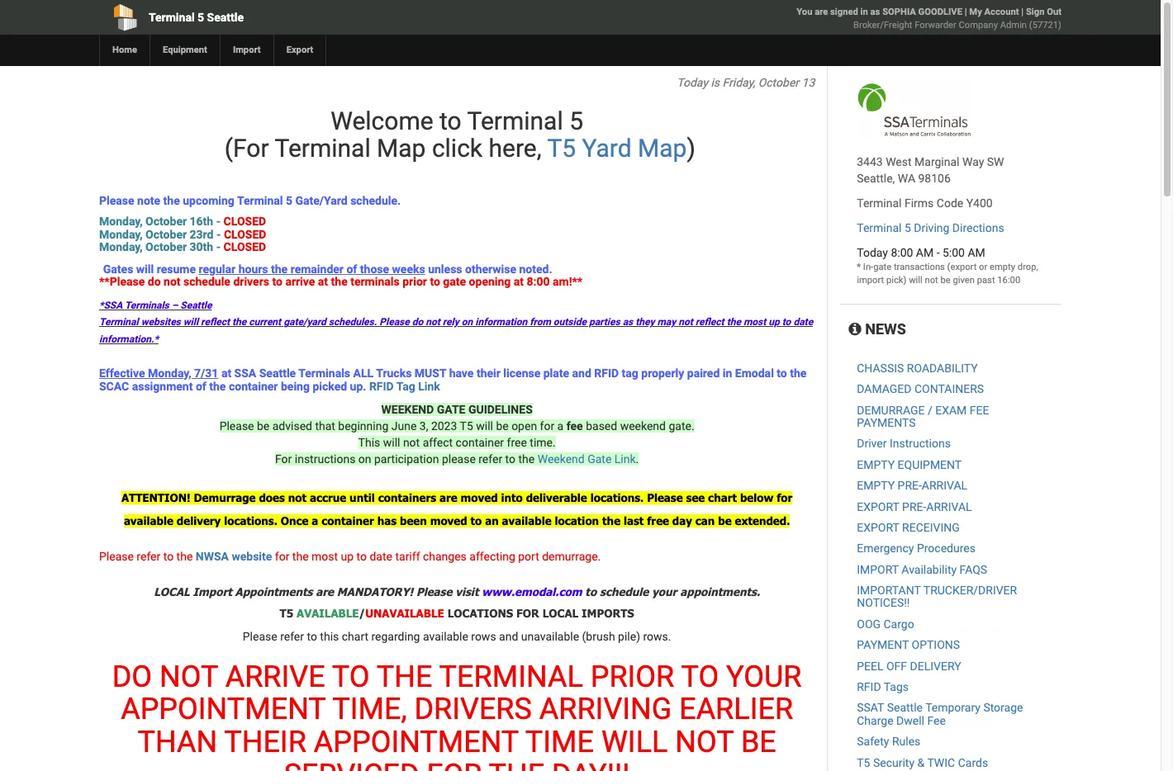 Task type: vqa. For each thing, say whether or not it's contained in the screenshot.
leftmost locations.
yes



Task type: locate. For each thing, give the bounding box(es) containing it.
twic
[[927, 756, 955, 770]]

5 inside "welcome to terminal 5 (for terminal map click here, t5 yard map )"
[[569, 107, 583, 135]]

in right signed
[[861, 7, 868, 17]]

out
[[1047, 7, 1062, 17]]

2 horizontal spatial are
[[815, 7, 828, 17]]

export up export receiving link
[[857, 500, 899, 513]]

appointment
[[121, 693, 326, 727], [314, 725, 519, 760]]

1 horizontal spatial of
[[347, 262, 357, 276]]

code
[[937, 197, 963, 210]]

1 vertical spatial up
[[341, 550, 354, 564]]

container inside at ssa seattle terminals all trucks must have their license plate and rfid tag properly paired in emodal to the scac assignment of the container being picked up.
[[229, 380, 278, 393]]

please down "attention!"
[[99, 550, 134, 564]]

0 horizontal spatial a
[[312, 515, 318, 528]]

today inside today                                                                                                                                                                                                                                                                                                                                                                                                                                                                                                                                                                                                                                                                                                           8:00 am - 5:00 am * in-gate transactions (export or empty drop, import pick) will not be given past 16:00
[[857, 246, 888, 259]]

a inside weekend gate guidelines please be advised that beginning june 3, 2023 t5 will be open for a fee based weekend gate. this will not affect container free time. for instructions on participation please refer to the weekend gate link .
[[557, 420, 564, 433]]

fee
[[970, 404, 989, 417]]

/ inside chassis roadability damaged containers demurrage / exam fee payments driver instructions empty equipment empty pre-arrival export pre-arrival export receiving emergency procedures import availability faqs important trucker/driver notices!! oog cargo payment options peel off delivery rfid tags ssat seattle temporary storage charge dwell fee safety rules t5 security & twic cards
[[928, 404, 932, 417]]

2 vertical spatial container
[[322, 515, 374, 528]]

0 vertical spatial 8:00
[[891, 246, 913, 259]]

have
[[449, 367, 474, 380]]

not right do
[[159, 660, 218, 695]]

2 horizontal spatial rfid
[[857, 681, 881, 694]]

locations. up "last"
[[590, 492, 644, 505]]

available down "attention!"
[[124, 515, 173, 528]]

for right website
[[275, 550, 290, 564]]

0 vertical spatial a
[[557, 420, 564, 433]]

1 horizontal spatial am
[[968, 246, 985, 259]]

- left "5:00"
[[937, 246, 940, 259]]

0 vertical spatial and
[[572, 367, 591, 380]]

a
[[557, 420, 564, 433], [312, 515, 318, 528]]

0 vertical spatial container
[[229, 380, 278, 393]]

not inside today                                                                                                                                                                                                                                                                                                                                                                                                                                                                                                                                                                                                                                                                                                           8:00 am - 5:00 am * in-gate transactions (export or empty drop, import pick) will not be given past 16:00
[[925, 275, 938, 286]]

in
[[861, 7, 868, 17], [723, 367, 732, 380]]

export up emergency
[[857, 521, 899, 534]]

0 horizontal spatial link
[[418, 380, 440, 393]]

1 vertical spatial the
[[489, 758, 545, 772]]

0 horizontal spatial date
[[370, 550, 392, 564]]

are right the you
[[815, 7, 828, 17]]

wa
[[898, 172, 915, 185]]

1 vertical spatial of
[[196, 380, 206, 393]]

port
[[518, 550, 539, 564]]

for down www.emodal.com
[[516, 607, 539, 620]]

1 vertical spatial link
[[614, 453, 636, 466]]

off
[[886, 660, 907, 673]]

1 vertical spatial are
[[439, 492, 457, 505]]

1 horizontal spatial refer
[[280, 630, 304, 643]]

location
[[555, 515, 599, 528]]

1 export from the top
[[857, 500, 899, 513]]

0 horizontal spatial the
[[377, 660, 432, 695]]

1 horizontal spatial not
[[675, 725, 734, 760]]

the
[[377, 660, 432, 695], [489, 758, 545, 772]]

do not arrive to the terminal prior to your appointment time, drivers arriving earlier than their appointment time will not be serviced for the day!!!
[[112, 660, 802, 772]]

will right websites
[[183, 317, 198, 328]]

empty
[[857, 458, 895, 472], [857, 479, 895, 493]]

the left "last"
[[602, 515, 620, 528]]

seattle inside at ssa seattle terminals all trucks must have their license plate and rfid tag properly paired in emodal to the scac assignment of the container being picked up.
[[259, 367, 296, 380]]

-
[[216, 215, 221, 228], [216, 228, 221, 241], [216, 241, 221, 254], [937, 246, 940, 259]]

please left the note
[[99, 194, 134, 207]]

import
[[857, 563, 899, 576]]

0 horizontal spatial 8:00
[[527, 275, 550, 288]]

to down open
[[505, 453, 516, 466]]

1 horizontal spatial today
[[857, 246, 888, 259]]

0 vertical spatial most
[[743, 317, 766, 328]]

will right gates
[[136, 262, 154, 276]]

in inside at ssa seattle terminals all trucks must have their license plate and rfid tag properly paired in emodal to the scac assignment of the container being picked up.
[[723, 367, 732, 380]]

1 horizontal spatial up
[[769, 317, 780, 328]]

1 horizontal spatial are
[[439, 492, 457, 505]]

refer for please refer to the nwsa website for the most up to date tariff changes affecting port demurrage.
[[137, 550, 160, 564]]

below
[[740, 492, 774, 505]]

the right emodal
[[790, 367, 807, 380]]

are inside you are signed in as sophia goodlive | my account | sign out broker/freight forwarder company admin (57721)
[[815, 7, 828, 17]]

picked
[[313, 380, 347, 393]]

free inside weekend gate guidelines please be advised that beginning june 3, 2023 t5 will be open for a fee based weekend gate. this will not affect container free time. for instructions on participation please refer to the weekend gate link .
[[507, 436, 527, 449]]

1 vertical spatial and
[[499, 630, 518, 643]]

0 horizontal spatial in
[[723, 367, 732, 380]]

not
[[159, 660, 218, 695], [675, 725, 734, 760]]

0 horizontal spatial at
[[221, 367, 231, 380]]

0 horizontal spatial are
[[316, 586, 334, 599]]

not inside attention! demurrage does not accrue until containers are moved into deliverable locations. please see chart below for available delivery locations. once a container has been moved to an available location the last free day can be extended.
[[288, 492, 307, 505]]

1 horizontal spatial schedule
[[600, 586, 649, 599]]

most up emodal
[[743, 317, 766, 328]]

98106
[[918, 172, 951, 185]]

terminals up websites
[[125, 300, 169, 312]]

until
[[350, 492, 375, 505]]

all
[[353, 367, 374, 380]]

to right emodal
[[777, 367, 787, 380]]

import
[[233, 45, 261, 55], [193, 586, 232, 599]]

equipment link
[[150, 35, 220, 66]]

3 closed from the top
[[224, 241, 266, 254]]

2 vertical spatial for
[[275, 550, 290, 564]]

available down into on the left bottom of page
[[502, 515, 552, 528]]

| left my
[[965, 7, 967, 17]]

0 horizontal spatial refer
[[137, 550, 160, 564]]

mandatory!
[[337, 586, 413, 599]]

weekend gate link link
[[538, 453, 636, 466]]

0 horizontal spatial today
[[677, 76, 708, 89]]

pick)
[[886, 275, 907, 286]]

important trucker/driver notices!! link
[[857, 584, 1017, 610]]

0 vertical spatial today
[[677, 76, 708, 89]]

cards
[[958, 756, 988, 770]]

0 horizontal spatial of
[[196, 380, 206, 393]]

today for today is friday, october 13
[[677, 76, 708, 89]]

of left the those
[[347, 262, 357, 276]]

of inside at ssa seattle terminals all trucks must have their license plate and rfid tag properly paired in emodal to the scac assignment of the container being picked up.
[[196, 380, 206, 393]]

refer for please refer to this chart regarding available rows and unavailable (brush pile) rows.
[[280, 630, 304, 643]]

moved
[[461, 492, 498, 505], [430, 515, 467, 528]]

1 map from the left
[[377, 134, 426, 163]]

for down drivers
[[427, 758, 482, 772]]

open
[[511, 420, 537, 433]]

delivery
[[177, 515, 221, 528]]

0 horizontal spatial /
[[359, 607, 365, 620]]

container left being
[[229, 380, 278, 393]]

2 closed from the top
[[224, 228, 266, 241]]

2 | from the left
[[1021, 7, 1024, 17]]

today left is
[[677, 76, 708, 89]]

in right paired
[[723, 367, 732, 380]]

you are signed in as sophia goodlive | my account | sign out broker/freight forwarder company admin (57721)
[[797, 7, 1062, 31]]

export link
[[273, 35, 326, 66]]

not up participation
[[403, 436, 420, 449]]

to
[[332, 660, 370, 695], [681, 660, 719, 695]]

does
[[259, 492, 285, 505]]

drivers
[[233, 275, 269, 288]]

t5 yard map link
[[547, 134, 687, 163]]

at left ssa
[[221, 367, 231, 380]]

driver
[[857, 437, 887, 451]]

refer right please
[[479, 453, 502, 466]]

1 horizontal spatial terminals
[[298, 367, 350, 380]]

0 vertical spatial moved
[[461, 492, 498, 505]]

date left info circle icon
[[793, 317, 813, 328]]

payment
[[857, 639, 909, 652]]

seattle up import link on the left top
[[207, 11, 244, 24]]

am
[[916, 246, 934, 259], [968, 246, 985, 259]]

0 horizontal spatial locations.
[[224, 515, 277, 528]]

0 vertical spatial pre-
[[898, 479, 922, 493]]

1 horizontal spatial in
[[861, 7, 868, 17]]

0 vertical spatial terminals
[[125, 300, 169, 312]]

to left an
[[471, 515, 482, 528]]

1 horizontal spatial date
[[793, 317, 813, 328]]

1 empty from the top
[[857, 458, 895, 472]]

export
[[286, 45, 313, 55]]

5 right here,
[[569, 107, 583, 135]]

1 vertical spatial empty
[[857, 479, 895, 493]]

rfid right up.
[[369, 380, 394, 393]]

to left info circle icon
[[782, 317, 791, 328]]

2 export from the top
[[857, 521, 899, 534]]

0 vertical spatial as
[[870, 7, 880, 17]]

please up day
[[647, 492, 683, 505]]

www.emodal.com link
[[482, 586, 582, 599]]

t5 security & twic cards link
[[857, 756, 988, 770]]

1 horizontal spatial reflect
[[695, 317, 724, 328]]

t5 inside weekend gate guidelines please be advised that beginning june 3, 2023 t5 will be open for a fee based weekend gate. this will not affect container free time. for instructions on participation please refer to the weekend gate link .
[[460, 420, 473, 433]]

0 vertical spatial schedule
[[183, 275, 230, 288]]

please left the visit
[[416, 586, 452, 599]]

0 horizontal spatial as
[[623, 317, 633, 328]]

free left day
[[647, 515, 669, 528]]

| left "sign"
[[1021, 7, 1024, 17]]

are up available
[[316, 586, 334, 599]]

delivery
[[910, 660, 961, 673]]

terminals inside *ssa terminals – seattle terminal websites will reflect the current gate/yard schedules. please do not rely on information from outside parties as they may not reflect the most up to date information.*
[[125, 300, 169, 312]]

this
[[358, 436, 380, 449]]

today
[[677, 76, 708, 89], [857, 246, 888, 259]]

2 horizontal spatial refer
[[479, 453, 502, 466]]

t5 inside local import appointments are mandatory! please visit www.emodal.com to schedule your appointments. t5 available / unavailable locations for local imports
[[280, 607, 293, 620]]

link right gate at the right bottom of the page
[[614, 453, 636, 466]]

0 horizontal spatial and
[[499, 630, 518, 643]]

be
[[941, 275, 951, 286], [257, 420, 270, 433], [496, 420, 509, 433], [718, 515, 732, 528]]

1 vertical spatial /
[[359, 607, 365, 620]]

forwarder
[[915, 20, 957, 31]]

1 horizontal spatial rfid
[[594, 367, 619, 380]]

for right the below
[[777, 492, 793, 505]]

seattle right ssa
[[259, 367, 296, 380]]

the left current
[[232, 317, 246, 328]]

0 horizontal spatial for
[[427, 758, 482, 772]]

are inside local import appointments are mandatory! please visit www.emodal.com to schedule your appointments. t5 available / unavailable locations for local imports
[[316, 586, 334, 599]]

to left your
[[681, 660, 719, 695]]

1 horizontal spatial local
[[542, 607, 578, 620]]

0 horizontal spatial am
[[916, 246, 934, 259]]

t5 inside chassis roadability damaged containers demurrage / exam fee payments driver instructions empty equipment empty pre-arrival export pre-arrival export receiving emergency procedures import availability faqs important trucker/driver notices!! oog cargo payment options peel off delivery rfid tags ssat seattle temporary storage charge dwell fee safety rules t5 security & twic cards
[[857, 756, 870, 770]]

in-
[[863, 262, 873, 273]]

changes
[[423, 550, 467, 564]]

1 horizontal spatial locations.
[[590, 492, 644, 505]]

1 vertical spatial in
[[723, 367, 732, 380]]

1 vertical spatial 8:00
[[527, 275, 550, 288]]

important
[[857, 584, 921, 597]]

terminals left all
[[298, 367, 350, 380]]

2 empty from the top
[[857, 479, 895, 493]]

the down regarding
[[377, 660, 432, 695]]

0 horizontal spatial import
[[193, 586, 232, 599]]

1 vertical spatial gate
[[443, 275, 466, 288]]

trucker/driver
[[923, 584, 1017, 597]]

the down time.
[[518, 453, 535, 466]]

export receiving link
[[857, 521, 960, 534]]

date left tariff
[[370, 550, 392, 564]]

based
[[586, 420, 617, 433]]

terminal inside *ssa terminals – seattle terminal websites will reflect the current gate/yard schedules. please do not rely on information from outside parties as they may not reflect the most up to date information.*
[[99, 317, 139, 328]]

chart right the see
[[708, 492, 737, 505]]

please right schedules.
[[379, 317, 410, 328]]

must
[[415, 367, 446, 380]]

rows
[[471, 630, 496, 643]]

0 vertical spatial locations.
[[590, 492, 644, 505]]

chart inside attention! demurrage does not accrue until containers are moved into deliverable locations. please see chart below for available delivery locations. once a container has been moved to an available location the last free day can be extended.
[[708, 492, 737, 505]]

on inside weekend gate guidelines please be advised that beginning june 3, 2023 t5 will be open for a fee based weekend gate. this will not affect container free time. for instructions on participation please refer to the weekend gate link .
[[358, 453, 371, 466]]

emodal
[[735, 367, 774, 380]]

container up please
[[456, 436, 504, 449]]

the right hours
[[271, 262, 288, 276]]

0 vertical spatial of
[[347, 262, 357, 276]]

8:00 inside gates will resume regular hours the remainder of those weeks unless otherwise noted. **please do not schedule drivers to arrive at the terminals prior to gate opening at 8:00 am!**
[[527, 275, 550, 288]]

1 horizontal spatial do
[[412, 317, 423, 328]]

link right tag
[[418, 380, 440, 393]]

t5 inside "welcome to terminal 5 (for terminal map click here, t5 yard map )"
[[547, 134, 576, 163]]

30th
[[190, 241, 213, 254]]

local down delivery
[[154, 586, 190, 599]]

gate inside gates will resume regular hours the remainder of those weeks unless otherwise noted. **please do not schedule drivers to arrive at the terminals prior to gate opening at 8:00 am!**
[[443, 275, 466, 288]]

ssa
[[234, 367, 256, 380]]

terminal 5 driving directions
[[857, 221, 1004, 235]]

seattle right –
[[180, 300, 212, 312]]

2 horizontal spatial for
[[777, 492, 793, 505]]

am up or
[[968, 246, 985, 259]]

gate/yard
[[295, 194, 348, 207]]

2 vertical spatial refer
[[280, 630, 304, 643]]

the inside please note the upcoming terminal 5 gate/yard schedule. monday, october 16th - closed monday, october 23rd - closed monday, october 30th - closed
[[163, 194, 180, 207]]

1 vertical spatial locations.
[[224, 515, 277, 528]]

1 vertical spatial container
[[456, 436, 504, 449]]

5 up equipment
[[198, 11, 204, 24]]

not up 'once'
[[288, 492, 307, 505]]

chart right this
[[342, 630, 368, 643]]

1 horizontal spatial link
[[614, 453, 636, 466]]

gates
[[103, 262, 133, 276]]

1 vertical spatial do
[[412, 317, 423, 328]]

1 horizontal spatial 8:00
[[891, 246, 913, 259]]

link
[[418, 380, 440, 393], [614, 453, 636, 466]]

gates will resume regular hours the remainder of those weeks unless otherwise noted. **please do not schedule drivers to arrive at the terminals prior to gate opening at 8:00 am!**
[[99, 262, 583, 288]]

seattle inside *ssa terminals – seattle terminal websites will reflect the current gate/yard schedules. please do not rely on information from outside parties as they may not reflect the most up to date information.*
[[180, 300, 212, 312]]

5 left gate/yard
[[286, 194, 292, 207]]

please inside local import appointments are mandatory! please visit www.emodal.com to schedule your appointments. t5 available / unavailable locations for local imports
[[416, 586, 452, 599]]

2 map from the left
[[638, 134, 687, 163]]

rfid down peel
[[857, 681, 881, 694]]

1 horizontal spatial to
[[681, 660, 719, 695]]

gate up import
[[873, 262, 892, 273]]

2 horizontal spatial container
[[456, 436, 504, 449]]

1 vertical spatial export
[[857, 521, 899, 534]]

schedule down 30th
[[183, 275, 230, 288]]

to inside weekend gate guidelines please be advised that beginning june 3, 2023 t5 will be open for a fee based weekend gate. this will not affect container free time. for instructions on participation please refer to the weekend gate link .
[[505, 453, 516, 466]]

refer
[[479, 453, 502, 466], [137, 550, 160, 564], [280, 630, 304, 643]]

0 horizontal spatial local
[[154, 586, 190, 599]]

for inside attention! demurrage does not accrue until containers are moved into deliverable locations. please see chart below for available delivery locations. once a container has been moved to an available location the last free day can be extended.
[[777, 492, 793, 505]]

import availability faqs link
[[857, 563, 987, 576]]

5 inside please note the upcoming terminal 5 gate/yard schedule. monday, october 16th - closed monday, october 23rd - closed monday, october 30th - closed
[[286, 194, 292, 207]]

1 vertical spatial free
[[647, 515, 669, 528]]

most
[[743, 317, 766, 328], [311, 550, 338, 564]]

gate.
[[669, 420, 694, 433]]

sign
[[1026, 7, 1045, 17]]

do right **please
[[148, 275, 161, 288]]

please refer to the nwsa website for the most up to date tariff changes affecting port demurrage.
[[99, 550, 601, 564]]

to down this
[[332, 660, 370, 695]]

0 horizontal spatial map
[[377, 134, 426, 163]]

1 horizontal spatial |
[[1021, 7, 1024, 17]]

.
[[636, 453, 639, 466]]

as
[[870, 7, 880, 17], [623, 317, 633, 328]]

1 horizontal spatial map
[[638, 134, 687, 163]]

0 horizontal spatial free
[[507, 436, 527, 449]]

map right yard
[[638, 134, 687, 163]]

marginal
[[915, 155, 960, 169]]

refer down "attention!"
[[137, 550, 160, 564]]

/ left exam on the right bottom
[[928, 404, 932, 417]]

free
[[507, 436, 527, 449], [647, 515, 669, 528]]

schedule up imports on the bottom
[[600, 586, 649, 599]]

0 horizontal spatial to
[[332, 660, 370, 695]]

are down please
[[439, 492, 457, 505]]

on inside *ssa terminals – seattle terminal websites will reflect the current gate/yard schedules. please do not rely on information from outside parties as they may not reflect the most up to date information.*
[[462, 317, 473, 328]]

moved up an
[[461, 492, 498, 505]]

0 horizontal spatial |
[[965, 7, 967, 17]]

1 vertical spatial for
[[777, 492, 793, 505]]

on
[[462, 317, 473, 328], [358, 453, 371, 466]]

to inside *ssa terminals – seattle terminal websites will reflect the current gate/yard schedules. please do not rely on information from outside parties as they may not reflect the most up to date information.*
[[782, 317, 791, 328]]

1 vertical spatial moved
[[430, 515, 467, 528]]

to inside local import appointments are mandatory! please visit www.emodal.com to schedule your appointments. t5 available / unavailable locations for local imports
[[585, 586, 597, 599]]

than
[[138, 725, 217, 760]]

of right assignment
[[196, 380, 206, 393]]

today up the in-
[[857, 246, 888, 259]]

container inside weekend gate guidelines please be advised that beginning june 3, 2023 t5 will be open for a fee based weekend gate. this will not affect container free time. for instructions on participation please refer to the weekend gate link .
[[456, 436, 504, 449]]

security
[[873, 756, 915, 770]]

1 horizontal spatial free
[[647, 515, 669, 528]]

not up –
[[164, 275, 181, 288]]

do left rely
[[412, 317, 423, 328]]

free down open
[[507, 436, 527, 449]]

0 vertical spatial refer
[[479, 453, 502, 466]]

1 horizontal spatial for
[[540, 420, 554, 433]]

prior
[[402, 275, 427, 288]]

to inside at ssa seattle terminals all trucks must have their license plate and rfid tag properly paired in emodal to the scac assignment of the container being picked up.
[[777, 367, 787, 380]]

- right 16th at left
[[216, 215, 221, 228]]

1 vertical spatial as
[[623, 317, 633, 328]]

0 vertical spatial are
[[815, 7, 828, 17]]

0 horizontal spatial do
[[148, 275, 161, 288]]

2 horizontal spatial available
[[502, 515, 552, 528]]

chassis roadability damaged containers demurrage / exam fee payments driver instructions empty equipment empty pre-arrival export pre-arrival export receiving emergency procedures import availability faqs important trucker/driver notices!! oog cargo payment options peel off delivery rfid tags ssat seattle temporary storage charge dwell fee safety rules t5 security & twic cards
[[857, 362, 1023, 770]]

0 vertical spatial free
[[507, 436, 527, 449]]

/ inside local import appointments are mandatory! please visit www.emodal.com to schedule your appointments. t5 available / unavailable locations for local imports
[[359, 607, 365, 620]]

1 vertical spatial for
[[427, 758, 482, 772]]

do
[[112, 660, 152, 695]]

peel
[[857, 660, 884, 673]]

1 horizontal spatial a
[[557, 420, 564, 433]]

container inside attention! demurrage does not accrue until containers are moved into deliverable locations. please see chart below for available delivery locations. once a container has been moved to an available location the last free day can be extended.
[[322, 515, 374, 528]]

8:00 left the am!**
[[527, 275, 550, 288]]

8:00
[[891, 246, 913, 259], [527, 275, 550, 288]]

directions
[[952, 221, 1004, 235]]

info circle image
[[849, 322, 861, 337]]

and inside at ssa seattle terminals all trucks must have their license plate and rfid tag properly paired in emodal to the scac assignment of the container being picked up.
[[572, 367, 591, 380]]

will
[[601, 725, 668, 760]]

terminal inside please note the upcoming terminal 5 gate/yard schedule. monday, october 16th - closed monday, october 23rd - closed monday, october 30th - closed
[[237, 194, 283, 207]]

charge
[[857, 714, 894, 728]]

exam
[[935, 404, 967, 417]]

do
[[148, 275, 161, 288], [412, 317, 423, 328]]

news
[[861, 321, 906, 338]]

effective
[[99, 367, 145, 380]]

0 vertical spatial do
[[148, 275, 161, 288]]



Task type: describe. For each thing, give the bounding box(es) containing it.
ssat seattle temporary storage charge dwell fee link
[[857, 702, 1023, 728]]

5 left driving
[[905, 221, 911, 235]]

available
[[297, 607, 359, 620]]

demurrage
[[857, 404, 925, 417]]

import link
[[220, 35, 273, 66]]

tags
[[884, 681, 909, 694]]

procedures
[[917, 542, 976, 555]]

2 reflect from the left
[[695, 317, 724, 328]]

will inside *ssa terminals – seattle terminal websites will reflect the current gate/yard schedules. please do not rely on information from outside parties as they may not reflect the most up to date information.*
[[183, 317, 198, 328]]

schedule inside gates will resume regular hours the remainder of those weeks unless otherwise noted. **please do not schedule drivers to arrive at the terminals prior to gate opening at 8:00 am!**
[[183, 275, 230, 288]]

0 horizontal spatial rfid
[[369, 380, 394, 393]]

oog
[[857, 618, 881, 631]]

to left "arrive"
[[272, 275, 282, 288]]

do inside gates will resume regular hours the remainder of those weeks unless otherwise noted. **please do not schedule drivers to arrive at the terminals prior to gate opening at 8:00 am!**
[[148, 275, 161, 288]]

participation
[[374, 453, 439, 466]]

1 closed from the top
[[224, 215, 266, 228]]

1 to from the left
[[332, 660, 370, 695]]

options
[[912, 639, 960, 652]]

parties
[[589, 317, 620, 328]]

here,
[[489, 134, 542, 163]]

otherwise
[[465, 262, 516, 276]]

- inside today                                                                                                                                                                                                                                                                                                                                                                                                                                                                                                                                                                                                                                                                                                           8:00 am - 5:00 am * in-gate transactions (export or empty drop, import pick) will not be given past 16:00
[[937, 246, 940, 259]]

october up resume
[[145, 241, 187, 254]]

will down guidelines
[[476, 420, 493, 433]]

seattle inside chassis roadability damaged containers demurrage / exam fee payments driver instructions empty equipment empty pre-arrival export pre-arrival export receiving emergency procedures import availability faqs important trucker/driver notices!! oog cargo payment options peel off delivery rfid tags ssat seattle temporary storage charge dwell fee safety rules t5 security & twic cards
[[887, 702, 923, 715]]

prior
[[590, 660, 674, 695]]

chassis
[[857, 362, 904, 375]]

0 horizontal spatial up
[[341, 550, 354, 564]]

1 am from the left
[[916, 246, 934, 259]]

welcome
[[331, 107, 433, 135]]

link inside weekend gate guidelines please be advised that beginning june 3, 2023 t5 will be open for a fee based weekend gate. this will not affect container free time. for instructions on participation please refer to the weekend gate link .
[[614, 453, 636, 466]]

1 vertical spatial most
[[311, 550, 338, 564]]

please inside weekend gate guidelines please be advised that beginning june 3, 2023 t5 will be open for a fee based weekend gate. this will not affect container free time. for instructions on participation please refer to the weekend gate link .
[[219, 420, 254, 433]]

be inside today                                                                                                                                                                                                                                                                                                                                                                                                                                                                                                                                                                                                                                                                                                           8:00 am - 5:00 am * in-gate transactions (export or empty drop, import pick) will not be given past 16:00
[[941, 275, 951, 286]]

1 vertical spatial local
[[542, 607, 578, 620]]

terminal
[[439, 660, 583, 695]]

terminal 5 seattle image
[[857, 83, 972, 137]]

weekend
[[381, 403, 434, 416]]

**please
[[99, 275, 145, 288]]

2 am from the left
[[968, 246, 985, 259]]

- right 23rd
[[216, 228, 221, 241]]

1 | from the left
[[965, 7, 967, 17]]

is
[[711, 76, 720, 89]]

opening
[[469, 275, 511, 288]]

refer inside weekend gate guidelines please be advised that beginning june 3, 2023 t5 will be open for a fee based weekend gate. this will not affect container free time. for instructions on participation please refer to the weekend gate link .
[[479, 453, 502, 466]]

attention! demurrage does not accrue until containers are moved into deliverable locations. please see chart below for available delivery locations. once a container has been moved to an available location the last free day can be extended.
[[121, 492, 793, 528]]

8:00 inside today                                                                                                                                                                                                                                                                                                                                                                                                                                                                                                                                                                                                                                                                                                           8:00 am - 5:00 am * in-gate transactions (export or empty drop, import pick) will not be given past 16:00
[[891, 246, 913, 259]]

rely
[[443, 317, 459, 328]]

will inside gates will resume regular hours the remainder of those weeks unless otherwise noted. **please do not schedule drivers to arrive at the terminals prior to gate opening at 8:00 am!**
[[136, 262, 154, 276]]

are inside attention! demurrage does not accrue until containers are moved into deliverable locations. please see chart below for available delivery locations. once a container has been moved to an available location the last free day can be extended.
[[439, 492, 457, 505]]

availability
[[902, 563, 957, 576]]

not inside gates will resume regular hours the remainder of those weeks unless otherwise noted. **please do not schedule drivers to arrive at the terminals prior to gate opening at 8:00 am!**
[[164, 275, 181, 288]]

please inside please note the upcoming terminal 5 gate/yard schedule. monday, october 16th - closed monday, october 23rd - closed monday, october 30th - closed
[[99, 194, 134, 207]]

be down guidelines
[[496, 420, 509, 433]]

1 horizontal spatial at
[[318, 275, 328, 288]]

an
[[485, 515, 499, 528]]

1 vertical spatial arrival
[[926, 500, 972, 513]]

unavailable
[[521, 630, 579, 643]]

please note the upcoming terminal 5 gate/yard schedule. monday, october 16th - closed monday, october 23rd - closed monday, october 30th - closed
[[99, 194, 401, 254]]

day!!!
[[552, 758, 630, 772]]

beginning
[[338, 420, 389, 433]]

terminals
[[350, 275, 400, 288]]

deliverable
[[526, 492, 587, 505]]

can
[[695, 515, 715, 528]]

*
[[857, 262, 861, 273]]

my
[[969, 7, 982, 17]]

most inside *ssa terminals – seattle terminal websites will reflect the current gate/yard schedules. please do not rely on information from outside parties as they may not reflect the most up to date information.*
[[743, 317, 766, 328]]

schedule inside local import appointments are mandatory! please visit www.emodal.com to schedule your appointments. t5 available / unavailable locations for local imports
[[600, 586, 649, 599]]

gate inside today                                                                                                                                                                                                                                                                                                                                                                                                                                                                                                                                                                                                                                                                                                           8:00 am - 5:00 am * in-gate transactions (export or empty drop, import pick) will not be given past 16:00
[[873, 262, 892, 273]]

damaged containers link
[[857, 383, 984, 396]]

the left terminals
[[331, 275, 348, 288]]

transactions
[[894, 262, 945, 273]]

seattle,
[[857, 172, 895, 185]]

peel off delivery link
[[857, 660, 961, 673]]

will down the june
[[383, 436, 400, 449]]

rules
[[892, 735, 921, 749]]

for inside do not arrive to the terminal prior to your appointment time, drivers arriving earlier than their appointment time will not be serviced for the day!!!
[[427, 758, 482, 772]]

0 vertical spatial link
[[418, 380, 440, 393]]

23rd
[[190, 228, 214, 241]]

3443 west marginal way sw seattle, wa 98106
[[857, 155, 1004, 185]]

the down 'once'
[[292, 550, 309, 564]]

dwell
[[896, 714, 924, 728]]

you
[[797, 7, 812, 17]]

license
[[503, 367, 541, 380]]

account
[[984, 7, 1019, 17]]

a inside attention! demurrage does not accrue until containers are moved into deliverable locations. please see chart below for available delivery locations. once a container has been moved to an available location the last free day can be extended.
[[312, 515, 318, 528]]

in inside you are signed in as sophia goodlive | my account | sign out broker/freight forwarder company admin (57721)
[[861, 7, 868, 17]]

guidelines
[[468, 403, 533, 416]]

emergency procedures link
[[857, 542, 976, 555]]

to left nwsa
[[163, 550, 174, 564]]

demurrage / exam fee payments link
[[857, 404, 989, 430]]

paired
[[687, 367, 720, 380]]

unavailable
[[365, 607, 444, 620]]

for inside weekend gate guidelines please be advised that beginning june 3, 2023 t5 will be open for a fee based weekend gate. this will not affect container free time. for instructions on participation please refer to the weekend gate link .
[[540, 420, 554, 433]]

welcome to terminal 5 (for terminal map click here, t5 yard map )
[[218, 107, 695, 163]]

advised
[[272, 420, 312, 433]]

rfid tag link
[[369, 380, 443, 393]]

emergency
[[857, 542, 914, 555]]

at inside at ssa seattle terminals all trucks must have their license plate and rfid tag properly paired in emodal to the scac assignment of the container being picked up.
[[221, 367, 231, 380]]

0 horizontal spatial for
[[275, 550, 290, 564]]

not inside weekend gate guidelines please be advised that beginning june 3, 2023 t5 will be open for a fee based weekend gate. this will not affect container free time. for instructions on participation please refer to the weekend gate link .
[[403, 436, 420, 449]]

2 to from the left
[[681, 660, 719, 695]]

please
[[442, 453, 476, 466]]

1 horizontal spatial available
[[423, 630, 468, 643]]

local import appointments are mandatory! please visit www.emodal.com to schedule your appointments. t5 available / unavailable locations for local imports
[[154, 586, 760, 620]]

to up mandatory!
[[357, 550, 367, 564]]

be inside attention! demurrage does not accrue until containers are moved into deliverable locations. please see chart below for available delivery locations. once a container has been moved to an available location the last free day can be extended.
[[718, 515, 732, 528]]

gate/yard
[[283, 317, 326, 328]]

driver instructions link
[[857, 437, 951, 451]]

weekend
[[620, 420, 666, 433]]

noted.
[[519, 262, 552, 276]]

schedules.
[[329, 317, 377, 328]]

- right 30th
[[216, 241, 221, 254]]

0 vertical spatial local
[[154, 586, 190, 599]]

today for today                                                                                                                                                                                                                                                                                                                                                                                                                                                                                                                                                                                                                                                                                                           8:00 am - 5:00 am * in-gate transactions (export or empty drop, import pick) will not be given past 16:00
[[857, 246, 888, 259]]

import inside local import appointments are mandatory! please visit www.emodal.com to schedule your appointments. t5 available / unavailable locations for local imports
[[193, 586, 232, 599]]

0 vertical spatial not
[[159, 660, 218, 695]]

export pre-arrival link
[[857, 500, 972, 513]]

schedule.
[[350, 194, 401, 207]]

not left rely
[[426, 317, 440, 328]]

october left 23rd
[[145, 228, 187, 241]]

time.
[[530, 436, 556, 449]]

13
[[802, 76, 815, 89]]

october down the note
[[145, 215, 187, 228]]

instructions
[[295, 453, 356, 466]]

the inside weekend gate guidelines please be advised that beginning june 3, 2023 t5 will be open for a fee based weekend gate. this will not affect container free time. for instructions on participation please refer to the weekend gate link .
[[518, 453, 535, 466]]

sign out link
[[1026, 7, 1062, 17]]

the left ssa
[[209, 380, 226, 393]]

has
[[377, 515, 397, 528]]

not right 'may'
[[678, 317, 693, 328]]

faqs
[[960, 563, 987, 576]]

&
[[917, 756, 925, 770]]

1 reflect from the left
[[201, 317, 230, 328]]

outside
[[553, 317, 587, 328]]

the left nwsa
[[176, 550, 193, 564]]

resume
[[157, 262, 196, 276]]

be left advised
[[257, 420, 270, 433]]

please up arrive
[[243, 630, 277, 643]]

to right prior
[[430, 275, 440, 288]]

2023
[[431, 420, 457, 433]]

will inside today                                                                                                                                                                                                                                                                                                                                                                                                                                                                                                                                                                                                                                                                                                           8:00 am - 5:00 am * in-gate transactions (export or empty drop, import pick) will not be given past 16:00
[[909, 275, 923, 286]]

0 horizontal spatial available
[[124, 515, 173, 528]]

please inside attention! demurrage does not accrue until containers are moved into deliverable locations. please see chart below for available delivery locations. once a container has been moved to an available location the last free day can be extended.
[[647, 492, 683, 505]]

of inside gates will resume regular hours the remainder of those weeks unless otherwise noted. **please do not schedule drivers to arrive at the terminals prior to gate opening at 8:00 am!**
[[347, 262, 357, 276]]

containers
[[378, 492, 436, 505]]

to left this
[[307, 630, 317, 643]]

as inside you are signed in as sophia goodlive | my account | sign out broker/freight forwarder company admin (57721)
[[870, 7, 880, 17]]

to inside "welcome to terminal 5 (for terminal map click here, t5 yard map )"
[[440, 107, 462, 135]]

up inside *ssa terminals – seattle terminal websites will reflect the current gate/yard schedules. please do not rely on information from outside parties as they may not reflect the most up to date information.*
[[769, 317, 780, 328]]

rfid tags link
[[857, 681, 909, 694]]

16th
[[190, 215, 213, 228]]

weekend gate guidelines please be advised that beginning june 3, 2023 t5 will be open for a fee based weekend gate. this will not affect container free time. for instructions on participation please refer to the weekend gate link .
[[219, 403, 694, 466]]

current
[[249, 317, 281, 328]]

1 horizontal spatial import
[[233, 45, 261, 55]]

rfid inside at ssa seattle terminals all trucks must have their license plate and rfid tag properly paired in emodal to the scac assignment of the container being picked up.
[[594, 367, 619, 380]]

your
[[652, 586, 677, 599]]

gate
[[437, 403, 465, 416]]

demurrage
[[194, 492, 256, 505]]

payments
[[857, 416, 916, 430]]

their
[[477, 367, 501, 380]]

payment options link
[[857, 639, 960, 652]]

date inside *ssa terminals – seattle terminal websites will reflect the current gate/yard schedules. please do not rely on information from outside parties as they may not reflect the most up to date information.*
[[793, 317, 813, 328]]

rfid inside chassis roadability damaged containers demurrage / exam fee payments driver instructions empty equipment empty pre-arrival export pre-arrival export receiving emergency procedures import availability faqs important trucker/driver notices!! oog cargo payment options peel off delivery rfid tags ssat seattle temporary storage charge dwell fee safety rules t5 security & twic cards
[[857, 681, 881, 694]]

as inside *ssa terminals – seattle terminal websites will reflect the current gate/yard schedules. please do not rely on information from outside parties as they may not reflect the most up to date information.*
[[623, 317, 633, 328]]

1 vertical spatial pre-
[[902, 500, 926, 513]]

effective monday, 7/31
[[99, 367, 218, 380]]

october left 13
[[758, 76, 799, 89]]

0 vertical spatial arrival
[[922, 479, 968, 493]]

the inside attention! demurrage does not accrue until containers are moved into deliverable locations. please see chart below for available delivery locations. once a container has been moved to an available location the last free day can be extended.
[[602, 515, 620, 528]]

today                                                                                                                                                                                                                                                                                                                                                                                                                                                                                                                                                                                                                                                                                                           8:00 am - 5:00 am * in-gate transactions (export or empty drop, import pick) will not be given past 16:00
[[857, 246, 1038, 286]]

home link
[[99, 35, 150, 66]]

free inside attention! demurrage does not accrue until containers are moved into deliverable locations. please see chart below for available delivery locations. once a container has been moved to an available location the last free day can be extended.
[[647, 515, 669, 528]]

0 horizontal spatial chart
[[342, 630, 368, 643]]

2 horizontal spatial at
[[514, 275, 524, 288]]

sophia
[[882, 7, 916, 17]]

terminals inside at ssa seattle terminals all trucks must have their license plate and rfid tag properly paired in emodal to the scac assignment of the container being picked up.
[[298, 367, 350, 380]]

0 vertical spatial the
[[377, 660, 432, 695]]

for inside local import appointments are mandatory! please visit www.emodal.com to schedule your appointments. t5 available / unavailable locations for local imports
[[516, 607, 539, 620]]

signed
[[830, 7, 858, 17]]

to inside attention! demurrage does not accrue until containers are moved into deliverable locations. please see chart below for available delivery locations. once a container has been moved to an available location the last free day can be extended.
[[471, 515, 482, 528]]

broker/freight
[[853, 20, 912, 31]]

please inside *ssa terminals – seattle terminal websites will reflect the current gate/yard schedules. please do not rely on information from outside parties as they may not reflect the most up to date information.*
[[379, 317, 410, 328]]

do inside *ssa terminals – seattle terminal websites will reflect the current gate/yard schedules. please do not rely on information from outside parties as they may not reflect the most up to date information.*
[[412, 317, 423, 328]]

pile)
[[618, 630, 640, 643]]

the up emodal
[[727, 317, 741, 328]]



